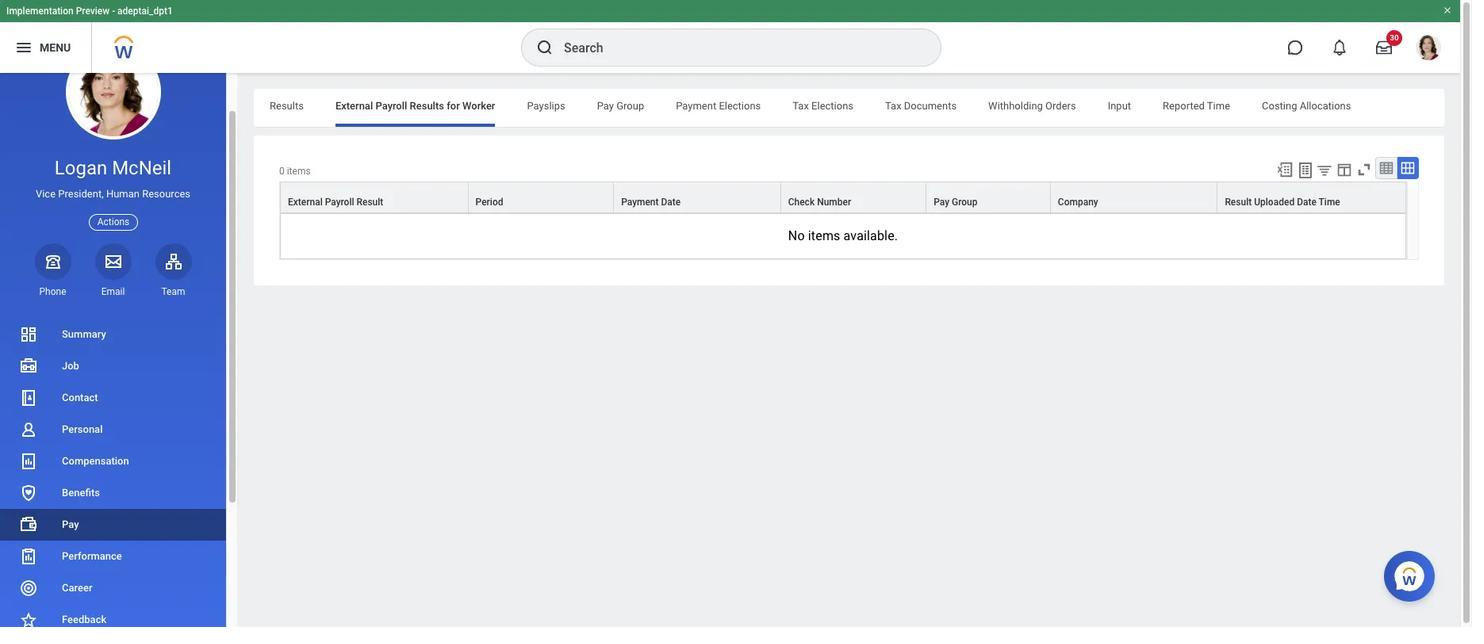 Task type: describe. For each thing, give the bounding box(es) containing it.
external payroll result
[[288, 197, 384, 208]]

group inside popup button
[[952, 197, 978, 208]]

performance
[[62, 551, 122, 563]]

result inside popup button
[[1226, 197, 1252, 208]]

mail image
[[104, 252, 123, 271]]

close environment banner image
[[1444, 6, 1453, 15]]

payroll for result
[[325, 197, 354, 208]]

export to excel image
[[1277, 161, 1294, 179]]

tax for tax documents
[[886, 100, 902, 112]]

logan
[[55, 157, 107, 179]]

president,
[[58, 188, 104, 200]]

vice
[[36, 188, 56, 200]]

implementation
[[6, 6, 74, 17]]

payment for payment date
[[621, 197, 659, 208]]

adeptai_dpt1
[[118, 6, 173, 17]]

Search Workday  search field
[[564, 30, 909, 65]]

uploaded
[[1255, 197, 1295, 208]]

phone
[[39, 286, 66, 297]]

documents
[[905, 100, 957, 112]]

navigation pane region
[[0, 44, 238, 628]]

1 results from the left
[[270, 100, 304, 112]]

preview
[[76, 6, 110, 17]]

pay inside popup button
[[934, 197, 950, 208]]

actions button
[[89, 214, 138, 231]]

external payroll results for worker
[[336, 100, 496, 112]]

reported time
[[1163, 100, 1231, 112]]

inbox large image
[[1377, 40, 1393, 56]]

benefits
[[62, 487, 100, 499]]

check number
[[789, 197, 852, 208]]

no
[[789, 229, 805, 244]]

summary
[[62, 329, 106, 340]]

team link
[[155, 243, 192, 298]]

personal image
[[19, 421, 38, 440]]

table image
[[1379, 160, 1395, 176]]

contact image
[[19, 389, 38, 408]]

payslips
[[527, 100, 566, 112]]

career link
[[0, 573, 226, 605]]

menu button
[[0, 22, 91, 73]]

allocations
[[1300, 100, 1352, 112]]

time inside popup button
[[1319, 197, 1341, 208]]

0 horizontal spatial pay group
[[597, 100, 645, 112]]

orders
[[1046, 100, 1077, 112]]

career image
[[19, 579, 38, 598]]

result inside popup button
[[357, 197, 384, 208]]

menu banner
[[0, 0, 1461, 73]]

30 button
[[1367, 30, 1403, 65]]

withholding orders
[[989, 100, 1077, 112]]

-
[[112, 6, 115, 17]]

2 results from the left
[[410, 100, 444, 112]]

career
[[62, 582, 92, 594]]

pay link
[[0, 509, 226, 541]]

payment date button
[[614, 183, 781, 213]]

payment for payment elections
[[676, 100, 717, 112]]

0 horizontal spatial group
[[617, 100, 645, 112]]

justify image
[[14, 38, 33, 57]]

benefits image
[[19, 484, 38, 503]]

pay group button
[[927, 183, 1051, 213]]

tax for tax elections
[[793, 100, 809, 112]]

click to view/edit grid preferences image
[[1336, 161, 1354, 179]]

pay group inside popup button
[[934, 197, 978, 208]]

job image
[[19, 357, 38, 376]]

human
[[106, 188, 140, 200]]

available.
[[844, 229, 898, 244]]

compensation
[[62, 456, 129, 467]]

email logan mcneil element
[[95, 286, 131, 298]]

external for external payroll results for worker
[[336, 100, 373, 112]]

for
[[447, 100, 460, 112]]

30
[[1391, 33, 1400, 42]]



Task type: locate. For each thing, give the bounding box(es) containing it.
result uploaded date time button
[[1218, 183, 1406, 213]]

email
[[101, 286, 125, 297]]

1 vertical spatial time
[[1319, 197, 1341, 208]]

benefits link
[[0, 478, 226, 509]]

pay inside navigation pane region
[[62, 519, 79, 531]]

result
[[357, 197, 384, 208], [1226, 197, 1252, 208]]

elections for payment elections
[[719, 100, 761, 112]]

team
[[161, 286, 185, 297]]

implementation preview -   adeptai_dpt1
[[6, 6, 173, 17]]

costing
[[1263, 100, 1298, 112]]

profile logan mcneil image
[[1417, 35, 1442, 64]]

1 vertical spatial pay group
[[934, 197, 978, 208]]

1 horizontal spatial result
[[1226, 197, 1252, 208]]

0 vertical spatial group
[[617, 100, 645, 112]]

payroll for results
[[376, 100, 407, 112]]

0 vertical spatial pay group
[[597, 100, 645, 112]]

logan mcneil
[[55, 157, 172, 179]]

0 vertical spatial external
[[336, 100, 373, 112]]

payment elections
[[676, 100, 761, 112]]

1 horizontal spatial date
[[1298, 197, 1317, 208]]

1 date from the left
[[661, 197, 681, 208]]

expand table image
[[1401, 160, 1417, 176]]

list inside navigation pane region
[[0, 319, 226, 628]]

0 horizontal spatial date
[[661, 197, 681, 208]]

company
[[1059, 197, 1099, 208]]

1 result from the left
[[357, 197, 384, 208]]

list containing summary
[[0, 319, 226, 628]]

payroll inside popup button
[[325, 197, 354, 208]]

0 horizontal spatial items
[[287, 166, 311, 177]]

feedback
[[62, 614, 107, 626]]

performance image
[[19, 548, 38, 567]]

2 tax from the left
[[886, 100, 902, 112]]

payment
[[676, 100, 717, 112], [621, 197, 659, 208]]

items right no
[[809, 229, 841, 244]]

date inside popup button
[[661, 197, 681, 208]]

0 horizontal spatial results
[[270, 100, 304, 112]]

1 horizontal spatial items
[[809, 229, 841, 244]]

1 horizontal spatial pay group
[[934, 197, 978, 208]]

time
[[1208, 100, 1231, 112], [1319, 197, 1341, 208]]

2 result from the left
[[1226, 197, 1252, 208]]

results up 0 on the left top of page
[[270, 100, 304, 112]]

withholding
[[989, 100, 1043, 112]]

results
[[270, 100, 304, 112], [410, 100, 444, 112]]

0 vertical spatial time
[[1208, 100, 1231, 112]]

personal
[[62, 424, 103, 436]]

0 horizontal spatial time
[[1208, 100, 1231, 112]]

job
[[62, 360, 79, 372]]

contact
[[62, 392, 98, 404]]

reported
[[1163, 100, 1205, 112]]

contact link
[[0, 383, 226, 414]]

items for 0
[[287, 166, 311, 177]]

team logan mcneil element
[[155, 286, 192, 298]]

period button
[[469, 183, 614, 213]]

costing allocations
[[1263, 100, 1352, 112]]

1 vertical spatial group
[[952, 197, 978, 208]]

date
[[661, 197, 681, 208], [1298, 197, 1317, 208]]

1 elections from the left
[[719, 100, 761, 112]]

1 horizontal spatial external
[[336, 100, 373, 112]]

fullscreen image
[[1356, 161, 1374, 179]]

performance link
[[0, 541, 226, 573]]

1 horizontal spatial tax
[[886, 100, 902, 112]]

2 horizontal spatial pay
[[934, 197, 950, 208]]

check
[[789, 197, 815, 208]]

no items available.
[[789, 229, 898, 244]]

search image
[[536, 38, 555, 57]]

time down select to filter grid data "image"
[[1319, 197, 1341, 208]]

1 horizontal spatial payroll
[[376, 100, 407, 112]]

resources
[[142, 188, 191, 200]]

notifications large image
[[1332, 40, 1348, 56]]

0 horizontal spatial payroll
[[325, 197, 354, 208]]

payroll
[[376, 100, 407, 112], [325, 197, 354, 208]]

worker
[[463, 100, 496, 112]]

email button
[[95, 243, 131, 298]]

pay group
[[597, 100, 645, 112], [934, 197, 978, 208]]

pay image
[[19, 516, 38, 535]]

external for external payroll result
[[288, 197, 323, 208]]

1 horizontal spatial time
[[1319, 197, 1341, 208]]

elections for tax elections
[[812, 100, 854, 112]]

number
[[818, 197, 852, 208]]

phone logan mcneil element
[[35, 286, 71, 298]]

0 horizontal spatial tax
[[793, 100, 809, 112]]

elections
[[719, 100, 761, 112], [812, 100, 854, 112]]

0 vertical spatial items
[[287, 166, 311, 177]]

company button
[[1051, 183, 1218, 213]]

date inside popup button
[[1298, 197, 1317, 208]]

0 horizontal spatial payment
[[621, 197, 659, 208]]

group
[[617, 100, 645, 112], [952, 197, 978, 208]]

summary link
[[0, 319, 226, 351]]

check number button
[[781, 183, 926, 213]]

select to filter grid data image
[[1317, 162, 1334, 179]]

feedback image
[[19, 611, 38, 628]]

0 horizontal spatial elections
[[719, 100, 761, 112]]

items
[[287, 166, 311, 177], [809, 229, 841, 244]]

tab list
[[254, 89, 1445, 127]]

1 vertical spatial external
[[288, 197, 323, 208]]

list
[[0, 319, 226, 628]]

result uploaded date time
[[1226, 197, 1341, 208]]

items for no
[[809, 229, 841, 244]]

input
[[1108, 100, 1132, 112]]

2 vertical spatial pay
[[62, 519, 79, 531]]

row containing external payroll result
[[280, 182, 1407, 214]]

tax
[[793, 100, 809, 112], [886, 100, 902, 112]]

2 elections from the left
[[812, 100, 854, 112]]

external payroll result button
[[281, 183, 468, 213]]

2 date from the left
[[1298, 197, 1317, 208]]

row
[[280, 182, 1407, 214]]

1 tax from the left
[[793, 100, 809, 112]]

view team image
[[164, 252, 183, 271]]

tax documents
[[886, 100, 957, 112]]

payment inside popup button
[[621, 197, 659, 208]]

1 horizontal spatial elections
[[812, 100, 854, 112]]

export to worksheets image
[[1297, 161, 1316, 180]]

external inside popup button
[[288, 197, 323, 208]]

tab list containing results
[[254, 89, 1445, 127]]

1 horizontal spatial payment
[[676, 100, 717, 112]]

results left the "for"
[[410, 100, 444, 112]]

external
[[336, 100, 373, 112], [288, 197, 323, 208]]

1 vertical spatial items
[[809, 229, 841, 244]]

personal link
[[0, 414, 226, 446]]

feedback link
[[0, 605, 226, 628]]

mcneil
[[112, 157, 172, 179]]

actions
[[97, 216, 130, 227]]

vice president, human resources
[[36, 188, 191, 200]]

phone image
[[42, 252, 64, 271]]

0
[[279, 166, 285, 177]]

1 vertical spatial payroll
[[325, 197, 354, 208]]

1 vertical spatial payment
[[621, 197, 659, 208]]

1 horizontal spatial results
[[410, 100, 444, 112]]

pay
[[597, 100, 614, 112], [934, 197, 950, 208], [62, 519, 79, 531]]

0 horizontal spatial external
[[288, 197, 323, 208]]

items right 0 on the left top of page
[[287, 166, 311, 177]]

compensation image
[[19, 452, 38, 471]]

0 items
[[279, 166, 311, 177]]

summary image
[[19, 325, 38, 344]]

toolbar
[[1270, 157, 1420, 182]]

job link
[[0, 351, 226, 383]]

menu
[[40, 41, 71, 54]]

period
[[476, 197, 504, 208]]

1 horizontal spatial group
[[952, 197, 978, 208]]

payment date
[[621, 197, 681, 208]]

0 horizontal spatial result
[[357, 197, 384, 208]]

0 vertical spatial pay
[[597, 100, 614, 112]]

0 vertical spatial payment
[[676, 100, 717, 112]]

0 vertical spatial payroll
[[376, 100, 407, 112]]

0 horizontal spatial pay
[[62, 519, 79, 531]]

time right "reported"
[[1208, 100, 1231, 112]]

phone button
[[35, 243, 71, 298]]

1 vertical spatial pay
[[934, 197, 950, 208]]

compensation link
[[0, 446, 226, 478]]

1 horizontal spatial pay
[[597, 100, 614, 112]]

tax elections
[[793, 100, 854, 112]]



Task type: vqa. For each thing, say whether or not it's contained in the screenshot.
MY COURSE OFFERING DETAILS link
no



